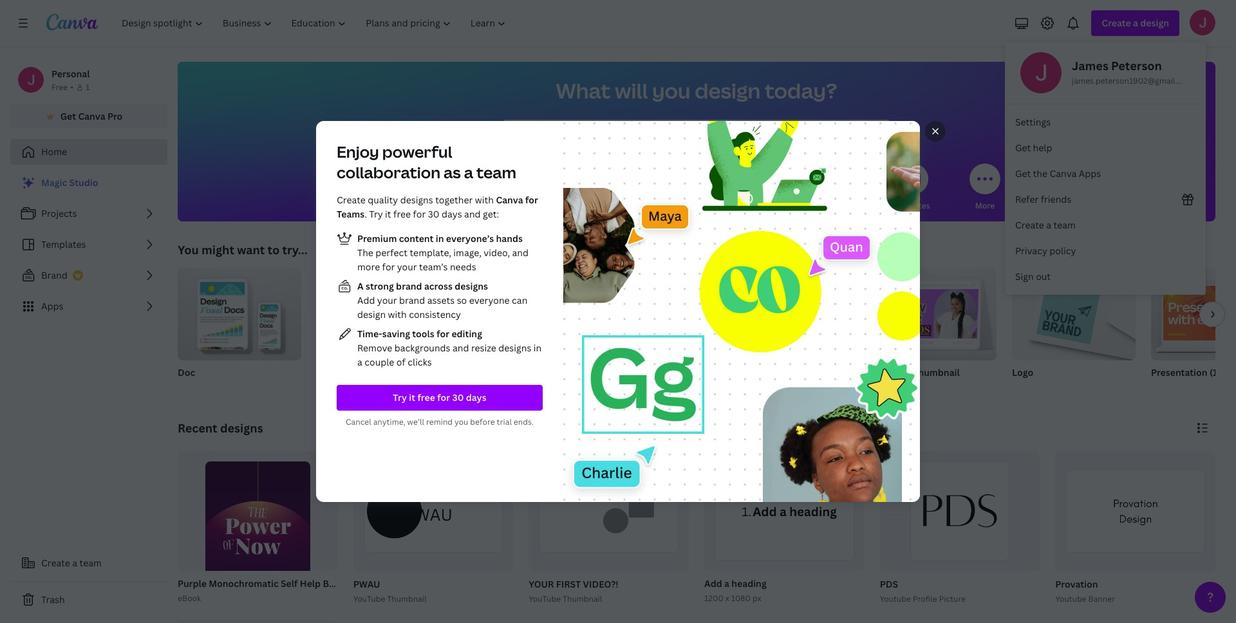 Task type: describe. For each thing, give the bounding box(es) containing it.
provation youtube banner
[[1056, 578, 1116, 604]]

a inside enjoy powerful collaboration as a team
[[464, 162, 473, 183]]

home
[[41, 146, 67, 158]]

provation button
[[1056, 577, 1099, 593]]

book cover group
[[456, 268, 580, 395]]

powerful
[[382, 141, 452, 162]]

docs button
[[465, 155, 496, 222]]

team's
[[419, 261, 448, 273]]

pds
[[880, 578, 898, 590]]

what will you design today?
[[556, 77, 838, 104]]

content
[[399, 233, 434, 245]]

canva inside "canva for teams"
[[496, 194, 523, 206]]

add inside add a heading 1200 x 1080 px
[[705, 578, 722, 590]]

so
[[457, 294, 467, 307]]

get for get canva pro
[[60, 110, 76, 122]]

help
[[1033, 142, 1053, 154]]

group for logo group
[[1012, 268, 1136, 361]]

pwau youtube thumbnail
[[353, 578, 427, 604]]

a
[[357, 280, 364, 292]]

video
[[734, 366, 759, 379]]

assets
[[427, 294, 455, 307]]

you inside "button"
[[408, 200, 422, 211]]

create inside 'james peterson' menu
[[1016, 219, 1045, 231]]

in inside premium content in everyone's hands the perfect template, image, video, and more for your team's needs
[[436, 233, 444, 245]]

image,
[[454, 247, 482, 259]]

0 vertical spatial create a team button
[[1005, 213, 1206, 238]]

refer
[[1016, 193, 1039, 205]]

projects
[[41, 207, 77, 220]]

youtube thumbnail
[[873, 366, 960, 379]]

templates
[[41, 238, 86, 251]]

pwau
[[353, 578, 380, 590]]

document group
[[595, 268, 719, 395]]

projects link
[[10, 201, 167, 227]]

social media button
[[673, 155, 721, 222]]

designs inside a strong brand across designs add your brand assets so everyone can design with consistency
[[455, 280, 488, 292]]

list containing magic studio
[[10, 170, 167, 319]]

trial
[[497, 417, 512, 428]]

0 vertical spatial brand
[[396, 280, 422, 292]]

picture
[[939, 594, 966, 604]]

banner
[[1089, 594, 1116, 604]]

james peterson menu
[[1005, 42, 1206, 295]]

needs
[[450, 261, 476, 273]]

ebook
[[178, 593, 201, 604]]

videos
[[756, 200, 782, 211]]

0 vertical spatial days
[[442, 208, 462, 220]]

videos button
[[754, 155, 784, 222]]

days inside button
[[466, 392, 487, 404]]

1 horizontal spatial design
[[695, 77, 761, 104]]

pds button
[[880, 577, 898, 593]]

group for book cover group
[[456, 268, 580, 361]]

print
[[814, 200, 832, 211]]

remind
[[426, 417, 453, 428]]

recent designs
[[178, 421, 263, 436]]

group for youtube thumbnail group
[[873, 268, 997, 361]]

create a team inside 'james peterson' menu
[[1016, 219, 1076, 231]]

canva inside button
[[78, 110, 105, 122]]

get the canva apps
[[1016, 167, 1101, 180]]

the
[[1033, 167, 1048, 180]]

time-
[[357, 328, 382, 340]]

enjoy
[[337, 141, 379, 162]]

more
[[357, 261, 380, 273]]

get the canva apps link
[[1005, 161, 1206, 187]]

add a heading 1200 x 1080 px
[[705, 578, 767, 604]]

james peterson image
[[1190, 10, 1216, 35]]

youtube for pds
[[880, 594, 911, 604]]

perfect
[[376, 247, 408, 259]]

cancel
[[346, 417, 371, 428]]

create quality designs together with
[[337, 194, 496, 206]]

products
[[834, 200, 868, 211]]

group for the video group
[[734, 268, 858, 361]]

for inside "canva for teams"
[[526, 194, 538, 206]]

a inside 'james peterson' menu
[[1047, 219, 1052, 231]]

doc group
[[178, 268, 301, 395]]

video group
[[734, 268, 858, 395]]

pwau button
[[353, 577, 380, 593]]

anytime,
[[373, 417, 405, 428]]

collaboration
[[337, 162, 441, 183]]

whiteboard group
[[317, 268, 441, 395]]

enjoy powerful collaboration as a team
[[337, 141, 517, 183]]

out
[[1036, 271, 1051, 283]]

30 inside button
[[452, 392, 464, 404]]

magic
[[41, 176, 67, 189]]

together
[[436, 194, 473, 206]]

logo
[[1012, 366, 1034, 379]]

for inside time-saving tools for editing remove backgrounds and resize designs in a couple of clicks
[[437, 328, 450, 340]]

your first video?! youtube thumbnail
[[529, 578, 619, 604]]

tools
[[412, 328, 435, 340]]

hands
[[496, 233, 523, 245]]

privacy policy
[[1016, 245, 1077, 257]]

privacy
[[1016, 245, 1048, 257]]

add a heading button
[[705, 577, 767, 593]]

for
[[394, 200, 407, 211]]

backgrounds
[[395, 342, 451, 354]]

free inside button
[[418, 392, 435, 404]]

group for doc group
[[178, 268, 301, 361]]

design inside a strong brand across designs add your brand assets so everyone can design with consistency
[[357, 309, 386, 321]]

0 vertical spatial you
[[652, 77, 691, 104]]

premium
[[357, 233, 397, 245]]

try it free for 30 days
[[393, 392, 487, 404]]

0 horizontal spatial create a team
[[41, 557, 102, 569]]

get canva pro
[[60, 110, 123, 122]]

0 horizontal spatial free
[[394, 208, 411, 220]]

whiteboards button
[[529, 155, 577, 222]]

we'll
[[407, 417, 424, 428]]

presentations button
[[599, 155, 651, 222]]

try inside button
[[393, 392, 407, 404]]

.
[[365, 208, 367, 220]]

video?!
[[583, 578, 619, 590]]

cover
[[347, 578, 373, 590]]

for you button
[[393, 155, 424, 222]]

apps link
[[10, 294, 167, 319]]



Task type: vqa. For each thing, say whether or not it's contained in the screenshot.
by inside the Blue Rosary Icon Religious Church Letterhead Letterhead by Canva Creative Studio
no



Task type: locate. For each thing, give the bounding box(es) containing it.
0 vertical spatial create a team
[[1016, 219, 1076, 231]]

1 horizontal spatial with
[[475, 194, 494, 206]]

settings
[[1016, 116, 1051, 128]]

1 horizontal spatial list
[[337, 231, 543, 370]]

more button
[[970, 155, 1001, 222]]

8 group from the left
[[1152, 268, 1237, 361]]

for right tools
[[437, 328, 450, 340]]

print products
[[814, 200, 868, 211]]

1 vertical spatial free
[[418, 392, 435, 404]]

you
[[652, 77, 691, 104], [408, 200, 422, 211], [455, 417, 469, 428]]

a inside add a heading 1200 x 1080 px
[[725, 578, 730, 590]]

get
[[60, 110, 76, 122], [1016, 142, 1031, 154], [1016, 167, 1031, 180]]

1 horizontal spatial add
[[705, 578, 722, 590]]

create a team
[[1016, 219, 1076, 231], [41, 557, 102, 569]]

30 down create quality designs together with
[[428, 208, 440, 220]]

6 group from the left
[[873, 268, 997, 361]]

presentation (16:9) group
[[1152, 268, 1237, 395]]

with up get:
[[475, 194, 494, 206]]

1 horizontal spatial canva
[[496, 194, 523, 206]]

for down perfect
[[382, 261, 395, 273]]

youtube inside your first video?! youtube thumbnail
[[529, 594, 561, 604]]

a left couple
[[357, 356, 362, 368]]

youtube for provation
[[1056, 594, 1087, 604]]

your inside a strong brand across designs add your brand assets so everyone can design with consistency
[[377, 294, 397, 307]]

a strong brand across designs add your brand assets so everyone can design with consistency
[[357, 280, 528, 321]]

youtube
[[873, 366, 911, 379], [353, 594, 385, 604], [529, 594, 561, 604]]

list
[[1005, 109, 1206, 290], [10, 170, 167, 319], [337, 231, 543, 370]]

0 vertical spatial with
[[475, 194, 494, 206]]

with up saving
[[388, 309, 407, 321]]

and inside time-saving tools for editing remove backgrounds and resize designs in a couple of clicks
[[453, 342, 469, 354]]

0 horizontal spatial canva
[[78, 110, 105, 122]]

1 horizontal spatial free
[[418, 392, 435, 404]]

0 horizontal spatial with
[[388, 309, 407, 321]]

your inside premium content in everyone's hands the perfect template, image, video, and more for your team's needs
[[397, 261, 417, 273]]

document
[[595, 366, 641, 379]]

trash
[[41, 594, 65, 606]]

0 vertical spatial 30
[[428, 208, 440, 220]]

0 vertical spatial apps
[[1079, 167, 1101, 180]]

30 up cancel anytime, we'll remind you before trial ends.
[[452, 392, 464, 404]]

cancel anytime, we'll remind you before trial ends.
[[346, 417, 534, 428]]

editing
[[452, 328, 482, 340]]

and down hands
[[512, 247, 529, 259]]

list containing settings
[[1005, 109, 1206, 290]]

get left help
[[1016, 142, 1031, 154]]

purple monochromatic self help book cover ebook
[[178, 578, 373, 604]]

strong
[[366, 280, 394, 292]]

free up we'll at the bottom left of the page
[[418, 392, 435, 404]]

2 vertical spatial create
[[41, 557, 70, 569]]

1 group from the left
[[178, 268, 301, 361]]

create down refer
[[1016, 219, 1045, 231]]

remove
[[357, 342, 392, 354]]

for right docs
[[526, 194, 538, 206]]

for
[[526, 194, 538, 206], [413, 208, 426, 220], [382, 261, 395, 273], [437, 328, 450, 340], [437, 392, 450, 404]]

x
[[726, 593, 730, 604]]

get for get the canva apps
[[1016, 167, 1031, 180]]

in
[[436, 233, 444, 245], [534, 342, 542, 354]]

1 vertical spatial try
[[393, 392, 407, 404]]

get:
[[483, 208, 499, 220]]

everyone
[[469, 294, 510, 307]]

1 vertical spatial get
[[1016, 142, 1031, 154]]

2 youtube from the left
[[1056, 594, 1087, 604]]

your first video?! button
[[529, 577, 619, 593]]

get left the
[[1016, 167, 1031, 180]]

media
[[698, 200, 721, 211]]

0 vertical spatial design
[[695, 77, 761, 104]]

2 horizontal spatial team
[[1054, 219, 1076, 231]]

1 vertical spatial in
[[534, 342, 542, 354]]

group
[[178, 268, 301, 361], [317, 268, 441, 361], [456, 268, 580, 361], [595, 268, 719, 361], [734, 268, 858, 361], [873, 268, 997, 361], [1012, 268, 1136, 361], [1152, 268, 1237, 361]]

0 horizontal spatial create a team button
[[10, 551, 167, 576]]

5 group from the left
[[734, 268, 858, 361]]

youtube
[[880, 594, 911, 604], [1056, 594, 1087, 604]]

4 group from the left
[[595, 268, 719, 361]]

0 horizontal spatial list
[[10, 170, 167, 319]]

1 vertical spatial it
[[409, 392, 415, 404]]

and inside premium content in everyone's hands the perfect template, image, video, and more for your team's needs
[[512, 247, 529, 259]]

in inside time-saving tools for editing remove backgrounds and resize designs in a couple of clicks
[[534, 342, 542, 354]]

logo group
[[1012, 268, 1136, 395]]

0 horizontal spatial design
[[357, 309, 386, 321]]

and left get:
[[464, 208, 481, 220]]

book
[[323, 578, 345, 590]]

0 vertical spatial add
[[357, 294, 375, 307]]

1 vertical spatial create a team
[[41, 557, 102, 569]]

thumbnail inside group
[[913, 366, 960, 379]]

and for time-saving tools for editing remove backgrounds and resize designs in a couple of clicks
[[453, 342, 469, 354]]

1 vertical spatial canva
[[1050, 167, 1077, 180]]

print products button
[[814, 155, 868, 222]]

you right the will in the top of the page
[[652, 77, 691, 104]]

a inside time-saving tools for editing remove backgrounds and resize designs in a couple of clicks
[[357, 356, 362, 368]]

you might want to try...
[[178, 242, 308, 258]]

apps down brand
[[41, 300, 63, 312]]

your down perfect
[[397, 261, 417, 273]]

free down create quality designs together with
[[394, 208, 411, 220]]

first
[[556, 578, 581, 590]]

get help button
[[1005, 135, 1206, 161]]

create a team button up policy
[[1005, 213, 1206, 238]]

you left before
[[455, 417, 469, 428]]

2 vertical spatial team
[[80, 557, 102, 569]]

team inside list
[[1054, 219, 1076, 231]]

1 horizontal spatial you
[[455, 417, 469, 428]]

privacy policy link
[[1005, 238, 1206, 264]]

days up before
[[466, 392, 487, 404]]

brand up consistency
[[399, 294, 425, 307]]

1 vertical spatial brand
[[399, 294, 425, 307]]

1 horizontal spatial youtube
[[1056, 594, 1087, 604]]

and for . try it free for 30 days and get:
[[464, 208, 481, 220]]

create a team down 'refer friends'
[[1016, 219, 1076, 231]]

presentation
[[1152, 366, 1208, 379]]

canva right the
[[1050, 167, 1077, 180]]

doc
[[178, 366, 195, 379]]

provation
[[1056, 578, 1099, 590]]

1 horizontal spatial days
[[466, 392, 487, 404]]

0 horizontal spatial youtube
[[880, 594, 911, 604]]

1 vertical spatial days
[[466, 392, 487, 404]]

youtube down provation button
[[1056, 594, 1087, 604]]

1 horizontal spatial create a team button
[[1005, 213, 1206, 238]]

brand link
[[10, 263, 167, 289]]

free
[[52, 82, 68, 93]]

team
[[477, 162, 517, 183], [1054, 219, 1076, 231], [80, 557, 102, 569]]

sign
[[1016, 271, 1034, 283]]

0 vertical spatial get
[[60, 110, 76, 122]]

2 group from the left
[[317, 268, 441, 361]]

group for document group
[[595, 268, 719, 361]]

1200
[[705, 593, 724, 604]]

free •
[[52, 82, 73, 93]]

1 vertical spatial your
[[377, 294, 397, 307]]

teams
[[337, 208, 365, 220]]

refer friends link
[[1005, 187, 1206, 213]]

a
[[464, 162, 473, 183], [1047, 219, 1052, 231], [357, 356, 362, 368], [72, 557, 77, 569], [725, 578, 730, 590]]

group for presentation (16:9) group
[[1152, 268, 1237, 361]]

1 horizontal spatial in
[[534, 342, 542, 354]]

2 horizontal spatial canva
[[1050, 167, 1077, 180]]

1 vertical spatial 30
[[452, 392, 464, 404]]

canva left "pro"
[[78, 110, 105, 122]]

0 vertical spatial try
[[369, 208, 383, 220]]

a right as at left
[[464, 162, 473, 183]]

of
[[397, 356, 406, 368]]

group for whiteboard group
[[317, 268, 441, 361]]

1 vertical spatial you
[[408, 200, 422, 211]]

. try it free for 30 days and get:
[[365, 208, 499, 220]]

brand right 'strong'
[[396, 280, 422, 292]]

youtube inside provation youtube banner
[[1056, 594, 1087, 604]]

1 horizontal spatial try
[[393, 392, 407, 404]]

ends.
[[514, 417, 534, 428]]

the
[[357, 247, 373, 259]]

0 horizontal spatial it
[[385, 208, 391, 220]]

for you
[[394, 200, 422, 211]]

2 horizontal spatial list
[[1005, 109, 1206, 290]]

1 horizontal spatial it
[[409, 392, 415, 404]]

1 vertical spatial with
[[388, 309, 407, 321]]

apps inside 'james peterson' menu
[[1079, 167, 1101, 180]]

0 horizontal spatial 30
[[428, 208, 440, 220]]

sign out button
[[1005, 264, 1206, 290]]

studio
[[69, 176, 98, 189]]

try...
[[282, 242, 308, 258]]

2 vertical spatial get
[[1016, 167, 1031, 180]]

1 youtube from the left
[[880, 594, 911, 604]]

quality
[[368, 194, 398, 206]]

team inside enjoy powerful collaboration as a team
[[477, 162, 517, 183]]

with inside a strong brand across designs add your brand assets so everyone can design with consistency
[[388, 309, 407, 321]]

it
[[385, 208, 391, 220], [409, 392, 415, 404]]

days down the together
[[442, 208, 462, 220]]

james peterson james.peterson1902@gmail.com
[[1072, 58, 1194, 86]]

for inside premium content in everyone's hands the perfect template, image, video, and more for your team's needs
[[382, 261, 395, 273]]

canva inside 'james peterson' menu
[[1050, 167, 1077, 180]]

your down 'strong'
[[377, 294, 397, 307]]

designs inside time-saving tools for editing remove backgrounds and resize designs in a couple of clicks
[[499, 342, 532, 354]]

for inside button
[[437, 392, 450, 404]]

youtube inside group
[[873, 366, 911, 379]]

0 horizontal spatial add
[[357, 294, 375, 307]]

websites
[[896, 200, 930, 211]]

2 vertical spatial you
[[455, 417, 469, 428]]

0 horizontal spatial days
[[442, 208, 462, 220]]

create up teams on the left top of page
[[337, 194, 366, 206]]

to
[[268, 242, 280, 258]]

create a team up trash link
[[41, 557, 102, 569]]

what
[[556, 77, 611, 104]]

0 vertical spatial canva
[[78, 110, 105, 122]]

magic studio
[[41, 176, 98, 189]]

2 vertical spatial canva
[[496, 194, 523, 206]]

designs up the so
[[455, 280, 488, 292]]

None search field
[[504, 120, 890, 146]]

in right 'resize'
[[534, 342, 542, 354]]

1 vertical spatial create a team button
[[10, 551, 167, 576]]

presentations
[[599, 200, 651, 211]]

1 vertical spatial and
[[512, 247, 529, 259]]

list containing premium content in everyone's hands
[[337, 231, 543, 370]]

1 horizontal spatial create a team
[[1016, 219, 1076, 231]]

try up anytime,
[[393, 392, 407, 404]]

for up cancel anytime, we'll remind you before trial ends.
[[437, 392, 450, 404]]

1 horizontal spatial create
[[337, 194, 366, 206]]

1 horizontal spatial 30
[[452, 392, 464, 404]]

it up we'll at the bottom left of the page
[[409, 392, 415, 404]]

2 horizontal spatial thumbnail
[[913, 366, 960, 379]]

team up docs
[[477, 162, 517, 183]]

1 vertical spatial add
[[705, 578, 722, 590]]

it inside try it free for 30 days button
[[409, 392, 415, 404]]

add down 'a'
[[357, 294, 375, 307]]

2 vertical spatial and
[[453, 342, 469, 354]]

create a team button up trash link
[[10, 551, 167, 576]]

youtube thumbnail group
[[873, 268, 997, 395]]

designs up '. try it free for 30 days and get:' on the top left of page
[[400, 194, 433, 206]]

thumbnail inside your first video?! youtube thumbnail
[[563, 594, 602, 604]]

team up policy
[[1054, 219, 1076, 231]]

0 horizontal spatial thumbnail
[[387, 594, 427, 604]]

james.peterson1902@gmail.com
[[1072, 75, 1194, 86]]

youtube inside pds youtube profile picture
[[880, 594, 911, 604]]

0 horizontal spatial try
[[369, 208, 383, 220]]

0 horizontal spatial team
[[80, 557, 102, 569]]

1 horizontal spatial team
[[477, 162, 517, 183]]

designs right recent
[[220, 421, 263, 436]]

2 horizontal spatial create
[[1016, 219, 1045, 231]]

everyone's
[[446, 233, 494, 245]]

0 vertical spatial free
[[394, 208, 411, 220]]

monochromatic
[[209, 578, 279, 590]]

1 vertical spatial design
[[357, 309, 386, 321]]

consistency
[[409, 309, 461, 321]]

2 horizontal spatial youtube
[[873, 366, 911, 379]]

(16:9)
[[1210, 366, 1235, 379]]

thumbnail inside "pwau youtube thumbnail"
[[387, 594, 427, 604]]

time-saving tools for editing remove backgrounds and resize designs in a couple of clicks
[[357, 328, 542, 368]]

1 vertical spatial create
[[1016, 219, 1045, 231]]

personal
[[52, 68, 90, 80]]

purple monochromatic self help book cover button
[[178, 577, 373, 593]]

and down editing
[[453, 342, 469, 354]]

a up privacy policy
[[1047, 219, 1052, 231]]

a up trash link
[[72, 557, 77, 569]]

with
[[475, 194, 494, 206], [388, 309, 407, 321]]

presentation (16:9)
[[1152, 366, 1235, 379]]

0 vertical spatial in
[[436, 233, 444, 245]]

it left for
[[385, 208, 391, 220]]

0 vertical spatial it
[[385, 208, 391, 220]]

in up template,
[[436, 233, 444, 245]]

0 horizontal spatial apps
[[41, 300, 63, 312]]

social
[[673, 200, 696, 211]]

1 horizontal spatial apps
[[1079, 167, 1101, 180]]

james
[[1072, 58, 1109, 73]]

add inside a strong brand across designs add your brand assets so everyone can design with consistency
[[357, 294, 375, 307]]

get down •
[[60, 110, 76, 122]]

a up x
[[725, 578, 730, 590]]

youtube inside "pwau youtube thumbnail"
[[353, 594, 385, 604]]

add up 1200
[[705, 578, 722, 590]]

0 vertical spatial and
[[464, 208, 481, 220]]

7 group from the left
[[1012, 268, 1136, 361]]

for down create quality designs together with
[[413, 208, 426, 220]]

0 horizontal spatial youtube
[[353, 594, 385, 604]]

2 horizontal spatial you
[[652, 77, 691, 104]]

top level navigation element
[[113, 10, 517, 36]]

0 horizontal spatial in
[[436, 233, 444, 245]]

1 vertical spatial apps
[[41, 300, 63, 312]]

try right .
[[369, 208, 383, 220]]

1 vertical spatial team
[[1054, 219, 1076, 231]]

canva up get:
[[496, 194, 523, 206]]

you right for
[[408, 200, 422, 211]]

peterson
[[1112, 58, 1163, 73]]

youtube down pds button
[[880, 594, 911, 604]]

might
[[202, 242, 234, 258]]

create up trash on the left
[[41, 557, 70, 569]]

your
[[529, 578, 554, 590]]

0 vertical spatial team
[[477, 162, 517, 183]]

3 group from the left
[[456, 268, 580, 361]]

0 vertical spatial your
[[397, 261, 417, 273]]

1 horizontal spatial youtube
[[529, 594, 561, 604]]

websites button
[[896, 155, 930, 222]]

apps down get help button
[[1079, 167, 1101, 180]]

designs right 'resize'
[[499, 342, 532, 354]]

saving
[[382, 328, 410, 340]]

get for get help
[[1016, 142, 1031, 154]]

templates link
[[10, 232, 167, 258]]

0 horizontal spatial you
[[408, 200, 422, 211]]

team up trash link
[[80, 557, 102, 569]]

try it free for 30 days button
[[337, 385, 543, 411]]

1 horizontal spatial thumbnail
[[563, 594, 602, 604]]

magic studio link
[[10, 170, 167, 196]]

pro
[[108, 110, 123, 122]]

0 horizontal spatial create
[[41, 557, 70, 569]]

0 vertical spatial create
[[337, 194, 366, 206]]

heading
[[732, 578, 767, 590]]



